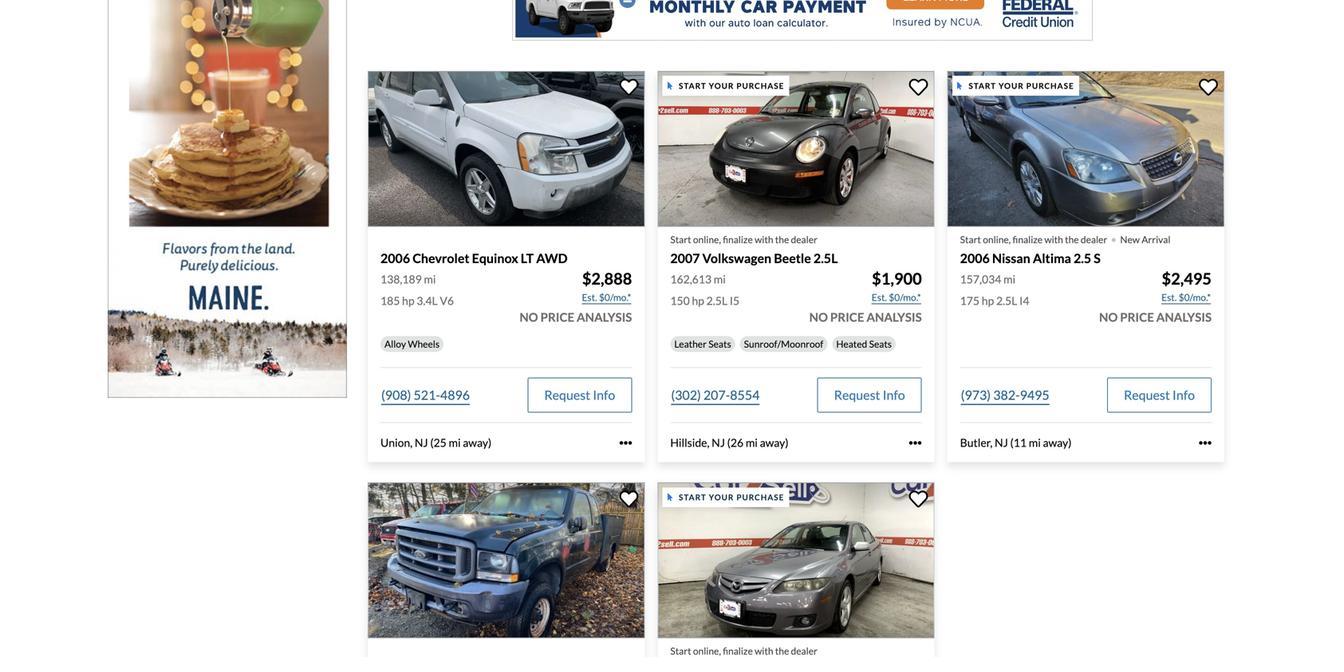 Task type: locate. For each thing, give the bounding box(es) containing it.
the inside start online, finalize with the dealer · new arrival 2006 nissan altima 2.5 s
[[1065, 234, 1079, 245]]

finalize inside start online, finalize with the dealer 2007 volkswagen beetle 2.5l
[[723, 234, 753, 245]]

online, inside start online, finalize with the dealer · new arrival 2006 nissan altima 2.5 s
[[983, 234, 1011, 245]]

2.5l left i5
[[707, 294, 728, 308]]

request
[[544, 387, 591, 403], [834, 387, 881, 403], [1124, 387, 1170, 403]]

1 horizontal spatial price
[[831, 310, 865, 324]]

seats right heated
[[869, 338, 892, 350]]

1 horizontal spatial advertisement region
[[512, 0, 1093, 41]]

1 horizontal spatial seats
[[869, 338, 892, 350]]

dealer
[[791, 234, 818, 245], [1081, 234, 1108, 245], [791, 646, 818, 657]]

no inside $1,900 est. $0/mo.* no price analysis
[[810, 310, 828, 324]]

2 horizontal spatial est.
[[1162, 292, 1177, 303]]

price
[[541, 310, 575, 324], [831, 310, 865, 324], [1121, 310, 1154, 324]]

3 est. from the left
[[1162, 292, 1177, 303]]

ellipsis h image
[[909, 437, 922, 449]]

185
[[381, 294, 400, 308]]

2 horizontal spatial 2.5l
[[997, 294, 1018, 308]]

2 horizontal spatial request info
[[1124, 387, 1195, 403]]

1 horizontal spatial est. $0/mo.* button
[[871, 290, 922, 306]]

(11
[[1011, 436, 1027, 450]]

2 seats from the left
[[869, 338, 892, 350]]

1 horizontal spatial hp
[[692, 294, 705, 308]]

purchase for 2007
[[737, 81, 785, 91]]

1 info from the left
[[593, 387, 615, 403]]

2006 up 138,189
[[381, 250, 410, 266]]

hp for 2007
[[692, 294, 705, 308]]

start
[[679, 81, 707, 91], [969, 81, 997, 91], [671, 234, 691, 245], [960, 234, 981, 245], [679, 493, 707, 502], [671, 646, 691, 657]]

0 horizontal spatial est. $0/mo.* button
[[581, 290, 632, 306]]

$0/mo.* for 2007
[[889, 292, 921, 303]]

3 $0/mo.* from the left
[[1179, 292, 1211, 303]]

2 2006 from the left
[[960, 250, 990, 266]]

volkswagen
[[703, 250, 772, 266]]

2.5l for ·
[[997, 294, 1018, 308]]

1 nj from the left
[[415, 436, 428, 450]]

2 request from the left
[[834, 387, 881, 403]]

2.5l
[[814, 250, 838, 266], [707, 294, 728, 308], [997, 294, 1018, 308]]

nj left (25
[[415, 436, 428, 450]]

0 horizontal spatial seats
[[709, 338, 731, 350]]

0 horizontal spatial price
[[541, 310, 575, 324]]

union,
[[381, 436, 413, 450]]

2 est. $0/mo.* button from the left
[[871, 290, 922, 306]]

price down new
[[1121, 310, 1154, 324]]

est. inside $2,888 est. $0/mo.* no price analysis
[[582, 292, 597, 303]]

mi down volkswagen
[[714, 273, 726, 286]]

no up the sunroof/moonroof
[[810, 310, 828, 324]]

dealer inside start online, finalize with the dealer · new arrival 2006 nissan altima 2.5 s
[[1081, 234, 1108, 245]]

1 request info button from the left
[[528, 378, 632, 413]]

1 horizontal spatial 2.5l
[[814, 250, 838, 266]]

3 request from the left
[[1124, 387, 1170, 403]]

advertisement region
[[108, 0, 347, 398], [512, 0, 1093, 41]]

the for ·
[[1065, 234, 1079, 245]]

est. $0/mo.* button down the "$2,495"
[[1161, 290, 1212, 306]]

9495
[[1020, 387, 1050, 403]]

2 hp from the left
[[692, 294, 705, 308]]

2006 chevrolet equinox lt awd
[[381, 250, 568, 266]]

2 horizontal spatial analysis
[[1157, 310, 1212, 324]]

nissan
[[993, 250, 1031, 266]]

no down s
[[1100, 310, 1118, 324]]

mi up 3.4l on the top
[[424, 273, 436, 286]]

away) right (26
[[760, 436, 789, 450]]

1 no from the left
[[520, 310, 538, 324]]

analysis inside $1,900 est. $0/mo.* no price analysis
[[867, 310, 922, 324]]

finalize for 2007
[[723, 234, 753, 245]]

request for ·
[[1124, 387, 1170, 403]]

dealer inside start online, finalize with the dealer 2007 volkswagen beetle 2.5l
[[791, 234, 818, 245]]

2 est. from the left
[[872, 292, 887, 303]]

(973)
[[961, 387, 991, 403]]

alloy
[[385, 338, 406, 350]]

1 horizontal spatial away)
[[760, 436, 789, 450]]

1 ellipsis h image from the left
[[619, 437, 632, 449]]

2007
[[671, 250, 700, 266]]

start inside start online, finalize with the dealer 2007 volkswagen beetle 2.5l
[[671, 234, 691, 245]]

hp right the 150
[[692, 294, 705, 308]]

ellipsis h image for butler, nj (11 mi away)
[[1199, 437, 1212, 449]]

·
[[1111, 224, 1117, 252]]

alloy wheels
[[385, 338, 440, 350]]

2006
[[381, 250, 410, 266], [960, 250, 990, 266]]

$2,888 est. $0/mo.* no price analysis
[[520, 269, 632, 324]]

the inside start online, finalize with the dealer 2007 volkswagen beetle 2.5l
[[775, 234, 789, 245]]

the
[[775, 234, 789, 245], [1065, 234, 1079, 245], [775, 646, 789, 657]]

leather seats
[[675, 338, 731, 350]]

0 horizontal spatial request info button
[[528, 378, 632, 413]]

2.5l left i4
[[997, 294, 1018, 308]]

2 horizontal spatial price
[[1121, 310, 1154, 324]]

3 request info from the left
[[1124, 387, 1195, 403]]

est. $0/mo.* button down $2,888 at the top left of the page
[[581, 290, 632, 306]]

hp inside 157,034 mi 175 hp 2.5l i4
[[982, 294, 994, 308]]

2 horizontal spatial request info button
[[1108, 378, 1212, 413]]

0 horizontal spatial info
[[593, 387, 615, 403]]

2 nj from the left
[[712, 436, 725, 450]]

price up heated
[[831, 310, 865, 324]]

mi inside 157,034 mi 175 hp 2.5l i4
[[1004, 273, 1016, 286]]

2 horizontal spatial hp
[[982, 294, 994, 308]]

seats
[[709, 338, 731, 350], [869, 338, 892, 350]]

away) right (25
[[463, 436, 492, 450]]

$0/mo.* inside $1,900 est. $0/mo.* no price analysis
[[889, 292, 921, 303]]

no down lt
[[520, 310, 538, 324]]

0 horizontal spatial no
[[520, 310, 538, 324]]

no
[[520, 310, 538, 324], [810, 310, 828, 324], [1100, 310, 1118, 324]]

hp
[[402, 294, 415, 308], [692, 294, 705, 308], [982, 294, 994, 308]]

est. $0/mo.* button
[[581, 290, 632, 306], [871, 290, 922, 306], [1161, 290, 1212, 306]]

away) right the (11
[[1043, 436, 1072, 450]]

3 no from the left
[[1100, 310, 1118, 324]]

away)
[[463, 436, 492, 450], [760, 436, 789, 450], [1043, 436, 1072, 450]]

2 request info button from the left
[[818, 378, 922, 413]]

1 analysis from the left
[[577, 310, 632, 324]]

analysis down $2,888 at the top left of the page
[[577, 310, 632, 324]]

start online, finalize with the dealer · new arrival 2006 nissan altima 2.5 s
[[960, 224, 1171, 266]]

2 info from the left
[[883, 387, 905, 403]]

2006 up 157,034
[[960, 250, 990, 266]]

2.5l right beetle at the top of page
[[814, 250, 838, 266]]

equinox
[[472, 250, 518, 266]]

analysis down $1,900
[[867, 310, 922, 324]]

est. down the "$2,495"
[[1162, 292, 1177, 303]]

157,034
[[960, 273, 1002, 286]]

1 seats from the left
[[709, 338, 731, 350]]

nj left (26
[[712, 436, 725, 450]]

2 $0/mo.* from the left
[[889, 292, 921, 303]]

2.5l inside 162,613 mi 150 hp 2.5l i5
[[707, 294, 728, 308]]

info
[[593, 387, 615, 403], [883, 387, 905, 403], [1173, 387, 1195, 403]]

1 horizontal spatial est.
[[872, 292, 887, 303]]

0 horizontal spatial 2006
[[381, 250, 410, 266]]

online,
[[693, 234, 721, 245], [983, 234, 1011, 245], [693, 646, 721, 657]]

hillside, nj (26 mi away)
[[671, 436, 789, 450]]

your
[[709, 81, 734, 91], [999, 81, 1024, 91], [709, 493, 734, 502]]

hp inside 162,613 mi 150 hp 2.5l i5
[[692, 294, 705, 308]]

no inside $2,495 est. $0/mo.* no price analysis
[[1100, 310, 1118, 324]]

finalize
[[723, 234, 753, 245], [1013, 234, 1043, 245], [723, 646, 753, 657]]

mouse pointer image for 2007
[[668, 82, 673, 90]]

start your purchase for 2007
[[679, 81, 785, 91]]

2 horizontal spatial no
[[1100, 310, 1118, 324]]

1 horizontal spatial info
[[883, 387, 905, 403]]

est.
[[582, 292, 597, 303], [872, 292, 887, 303], [1162, 292, 1177, 303]]

ellipsis h image for union, nj (25 mi away)
[[619, 437, 632, 449]]

est. inside $1,900 est. $0/mo.* no price analysis
[[872, 292, 887, 303]]

3 away) from the left
[[1043, 436, 1072, 450]]

your for 2007
[[709, 81, 734, 91]]

1 price from the left
[[541, 310, 575, 324]]

the for 2007
[[775, 234, 789, 245]]

2 request info from the left
[[834, 387, 905, 403]]

0 horizontal spatial request info
[[544, 387, 615, 403]]

$0/mo.* down the "$2,495"
[[1179, 292, 1211, 303]]

2 ellipsis h image from the left
[[1199, 437, 1212, 449]]

est. inside $2,495 est. $0/mo.* no price analysis
[[1162, 292, 1177, 303]]

3 est. $0/mo.* button from the left
[[1161, 290, 1212, 306]]

online, inside start online, finalize with the dealer 2007 volkswagen beetle 2.5l
[[693, 234, 721, 245]]

2 horizontal spatial away)
[[1043, 436, 1072, 450]]

1 horizontal spatial analysis
[[867, 310, 922, 324]]

s
[[1094, 250, 1101, 266]]

1 $0/mo.* from the left
[[599, 292, 631, 303]]

info for ·
[[1173, 387, 1195, 403]]

2 horizontal spatial request
[[1124, 387, 1170, 403]]

2 no from the left
[[810, 310, 828, 324]]

request for 2007
[[834, 387, 881, 403]]

start your purchase
[[679, 81, 785, 91], [969, 81, 1075, 91], [679, 493, 785, 502]]

0 horizontal spatial request
[[544, 387, 591, 403]]

0 horizontal spatial hp
[[402, 294, 415, 308]]

3 nj from the left
[[995, 436, 1008, 450]]

wheels
[[408, 338, 440, 350]]

2 horizontal spatial info
[[1173, 387, 1195, 403]]

175
[[960, 294, 980, 308]]

3 hp from the left
[[982, 294, 994, 308]]

(25
[[430, 436, 447, 450]]

seats right leather
[[709, 338, 731, 350]]

hp inside 138,189 mi 185 hp 3.4l v6
[[402, 294, 415, 308]]

est. for 2007
[[872, 292, 887, 303]]

butler,
[[960, 436, 993, 450]]

2 horizontal spatial nj
[[995, 436, 1008, 450]]

$0/mo.* inside $2,888 est. $0/mo.* no price analysis
[[599, 292, 631, 303]]

purchase
[[737, 81, 785, 91], [1027, 81, 1075, 91], [737, 493, 785, 502]]

2 horizontal spatial $0/mo.*
[[1179, 292, 1211, 303]]

1 horizontal spatial request
[[834, 387, 881, 403]]

chevrolet
[[413, 250, 470, 266]]

0 horizontal spatial $0/mo.*
[[599, 292, 631, 303]]

0 horizontal spatial est.
[[582, 292, 597, 303]]

3 analysis from the left
[[1157, 310, 1212, 324]]

nj
[[415, 436, 428, 450], [712, 436, 725, 450], [995, 436, 1008, 450]]

2 advertisement region from the left
[[512, 0, 1093, 41]]

dealer for 2007
[[791, 234, 818, 245]]

1 hp from the left
[[402, 294, 415, 308]]

mi down nissan
[[1004, 273, 1016, 286]]

2006 inside start online, finalize with the dealer · new arrival 2006 nissan altima 2.5 s
[[960, 250, 990, 266]]

2 price from the left
[[831, 310, 865, 324]]

1 horizontal spatial 2006
[[960, 250, 990, 266]]

with inside start online, finalize with the dealer · new arrival 2006 nissan altima 2.5 s
[[1045, 234, 1064, 245]]

est. down $1,900
[[872, 292, 887, 303]]

162,613
[[671, 273, 712, 286]]

mouse pointer image
[[668, 82, 673, 90], [958, 82, 963, 90], [668, 494, 673, 502]]

mi inside 138,189 mi 185 hp 3.4l v6
[[424, 273, 436, 286]]

1 horizontal spatial no
[[810, 310, 828, 324]]

request info
[[544, 387, 615, 403], [834, 387, 905, 403], [1124, 387, 1195, 403]]

v6
[[440, 294, 454, 308]]

1 horizontal spatial request info button
[[818, 378, 922, 413]]

with inside start online, finalize with the dealer 2007 volkswagen beetle 2.5l
[[755, 234, 774, 245]]

hp right 185
[[402, 294, 415, 308]]

0 horizontal spatial 2.5l
[[707, 294, 728, 308]]

request info for 2007
[[834, 387, 905, 403]]

2.5l inside 157,034 mi 175 hp 2.5l i4
[[997, 294, 1018, 308]]

$0/mo.* inside $2,495 est. $0/mo.* no price analysis
[[1179, 292, 1211, 303]]

3 price from the left
[[1121, 310, 1154, 324]]

analysis inside $2,888 est. $0/mo.* no price analysis
[[577, 310, 632, 324]]

0 horizontal spatial nj
[[415, 436, 428, 450]]

est. for ·
[[1162, 292, 1177, 303]]

3 info from the left
[[1173, 387, 1195, 403]]

est. $0/mo.* button for 2007
[[871, 290, 922, 306]]

with
[[755, 234, 774, 245], [1045, 234, 1064, 245], [755, 646, 774, 657]]

mi
[[424, 273, 436, 286], [714, 273, 726, 286], [1004, 273, 1016, 286], [449, 436, 461, 450], [746, 436, 758, 450], [1029, 436, 1041, 450]]

analysis down the "$2,495"
[[1157, 310, 1212, 324]]

1 est. from the left
[[582, 292, 597, 303]]

$1,900
[[872, 269, 922, 288]]

white 2006 chevrolet equinox lt awd suv / crossover all-wheel drive 5-speed automatic image
[[368, 71, 645, 227]]

3 request info button from the left
[[1108, 378, 1212, 413]]

mouse pointer image for ·
[[958, 82, 963, 90]]

analysis inside $2,495 est. $0/mo.* no price analysis
[[1157, 310, 1212, 324]]

$0/mo.* down $1,900
[[889, 292, 921, 303]]

finalize inside start online, finalize with the dealer · new arrival 2006 nissan altima 2.5 s
[[1013, 234, 1043, 245]]

analysis for 2007
[[867, 310, 922, 324]]

est. $0/mo.* button down $1,900
[[871, 290, 922, 306]]

seats for leather seats
[[709, 338, 731, 350]]

1 horizontal spatial nj
[[712, 436, 725, 450]]

1 request info from the left
[[544, 387, 615, 403]]

with for 2007
[[755, 234, 774, 245]]

ellipsis h image
[[619, 437, 632, 449], [1199, 437, 1212, 449]]

hillside,
[[671, 436, 710, 450]]

1 horizontal spatial request info
[[834, 387, 905, 403]]

request info for ·
[[1124, 387, 1195, 403]]

mi right (25
[[449, 436, 461, 450]]

price down awd
[[541, 310, 575, 324]]

0 horizontal spatial advertisement region
[[108, 0, 347, 398]]

start your purchase for ·
[[969, 81, 1075, 91]]

i4
[[1020, 294, 1030, 308]]

info for 2007
[[883, 387, 905, 403]]

4896
[[440, 387, 470, 403]]

1 2006 from the left
[[381, 250, 410, 266]]

away) for ·
[[1043, 436, 1072, 450]]

2 horizontal spatial est. $0/mo.* button
[[1161, 290, 1212, 306]]

price inside $2,495 est. $0/mo.* no price analysis
[[1121, 310, 1154, 324]]

$0/mo.* down $2,888 at the top left of the page
[[599, 292, 631, 303]]

2 away) from the left
[[760, 436, 789, 450]]

2 analysis from the left
[[867, 310, 922, 324]]

0 horizontal spatial ellipsis h image
[[619, 437, 632, 449]]

analysis
[[577, 310, 632, 324], [867, 310, 922, 324], [1157, 310, 1212, 324]]

(908) 521-4896
[[381, 387, 470, 403]]

nj left the (11
[[995, 436, 1008, 450]]

0 horizontal spatial analysis
[[577, 310, 632, 324]]

request info button
[[528, 378, 632, 413], [818, 378, 922, 413], [1108, 378, 1212, 413]]

est. down $2,888 at the top left of the page
[[582, 292, 597, 303]]

1 horizontal spatial ellipsis h image
[[1199, 437, 1212, 449]]

hp right 175
[[982, 294, 994, 308]]

$0/mo.*
[[599, 292, 631, 303], [889, 292, 921, 303], [1179, 292, 1211, 303]]

price inside $1,900 est. $0/mo.* no price analysis
[[831, 310, 865, 324]]

new
[[1121, 234, 1140, 245]]

online, for 2007
[[693, 234, 721, 245]]

0 horizontal spatial away)
[[463, 436, 492, 450]]

price for 2007
[[831, 310, 865, 324]]

138,189
[[381, 273, 422, 286]]

(302) 207-8554 button
[[671, 378, 761, 413]]

1 horizontal spatial $0/mo.*
[[889, 292, 921, 303]]

nj for ·
[[995, 436, 1008, 450]]

$1,900 est. $0/mo.* no price analysis
[[810, 269, 922, 324]]



Task type: vqa. For each thing, say whether or not it's contained in the screenshot.
'this'
no



Task type: describe. For each thing, give the bounding box(es) containing it.
away) for 2007
[[760, 436, 789, 450]]

2.5l for 2007
[[707, 294, 728, 308]]

(302)
[[671, 387, 701, 403]]

(302) 207-8554
[[671, 387, 760, 403]]

gray 2008 mazda mazda6 i sport grand touring sedan front-wheel drive automatic image
[[658, 483, 935, 639]]

hp for ·
[[982, 294, 994, 308]]

gray 2006 nissan altima 2.5 s sedan front-wheel drive automatic image
[[948, 71, 1225, 227]]

arrival
[[1142, 234, 1171, 245]]

start online, finalize with the dealer 2007 volkswagen beetle 2.5l
[[671, 234, 838, 266]]

$2,888
[[582, 269, 632, 288]]

mi inside 162,613 mi 150 hp 2.5l i5
[[714, 273, 726, 286]]

est. $0/mo.* button for ·
[[1161, 290, 1212, 306]]

(26
[[727, 436, 744, 450]]

sunroof/moonroof
[[744, 338, 824, 350]]

online, for ·
[[983, 234, 1011, 245]]

beetle
[[774, 250, 811, 266]]

finalize for ·
[[1013, 234, 1043, 245]]

with for ·
[[1045, 234, 1064, 245]]

awd
[[536, 250, 568, 266]]

leather
[[675, 338, 707, 350]]

$2,495 est. $0/mo.* no price analysis
[[1100, 269, 1212, 324]]

start inside start online, finalize with the dealer · new arrival 2006 nissan altima 2.5 s
[[960, 234, 981, 245]]

request info button for ·
[[1108, 378, 1212, 413]]

521-
[[414, 387, 440, 403]]

1 away) from the left
[[463, 436, 492, 450]]

no inside $2,888 est. $0/mo.* no price analysis
[[520, 310, 538, 324]]

dealer for ·
[[1081, 234, 1108, 245]]

no for 2007
[[810, 310, 828, 324]]

lt
[[521, 250, 534, 266]]

analysis for ·
[[1157, 310, 1212, 324]]

request info button for 2007
[[818, 378, 922, 413]]

138,189 mi 185 hp 3.4l v6
[[381, 273, 454, 308]]

3.4l
[[417, 294, 438, 308]]

(908)
[[381, 387, 411, 403]]

mi right (26
[[746, 436, 758, 450]]

162,613 mi 150 hp 2.5l i5
[[671, 273, 740, 308]]

(973) 382-9495
[[961, 387, 1050, 403]]

1 est. $0/mo.* button from the left
[[581, 290, 632, 306]]

1 advertisement region from the left
[[108, 0, 347, 398]]

(908) 521-4896 button
[[381, 378, 471, 413]]

butler, nj (11 mi away)
[[960, 436, 1072, 450]]

1 request from the left
[[544, 387, 591, 403]]

(973) 382-9495 button
[[960, 378, 1051, 413]]

mi right the (11
[[1029, 436, 1041, 450]]

start online, finalize with the dealer
[[671, 646, 818, 657]]

382-
[[994, 387, 1020, 403]]

your for ·
[[999, 81, 1024, 91]]

i5
[[730, 294, 740, 308]]

207-
[[704, 387, 730, 403]]

150
[[671, 294, 690, 308]]

altima
[[1033, 250, 1072, 266]]

2.5
[[1074, 250, 1092, 266]]

heated seats
[[837, 338, 892, 350]]

union, nj (25 mi away)
[[381, 436, 492, 450]]

purchase for ·
[[1027, 81, 1075, 91]]

nj for 2007
[[712, 436, 725, 450]]

$2,495
[[1162, 269, 1212, 288]]

green 2004 ford f-250 super duty xl extended cab 4wd pickup truck four-wheel drive automatic image
[[368, 483, 645, 639]]

price inside $2,888 est. $0/mo.* no price analysis
[[541, 310, 575, 324]]

seats for heated seats
[[869, 338, 892, 350]]

8554
[[730, 387, 760, 403]]

heated
[[837, 338, 868, 350]]

gray 2007 volkswagen beetle 2.5l hatchback front-wheel drive automatic image
[[658, 71, 935, 227]]

no for ·
[[1100, 310, 1118, 324]]

157,034 mi 175 hp 2.5l i4
[[960, 273, 1030, 308]]

2.5l inside start online, finalize with the dealer 2007 volkswagen beetle 2.5l
[[814, 250, 838, 266]]

price for ·
[[1121, 310, 1154, 324]]

$0/mo.* for ·
[[1179, 292, 1211, 303]]



